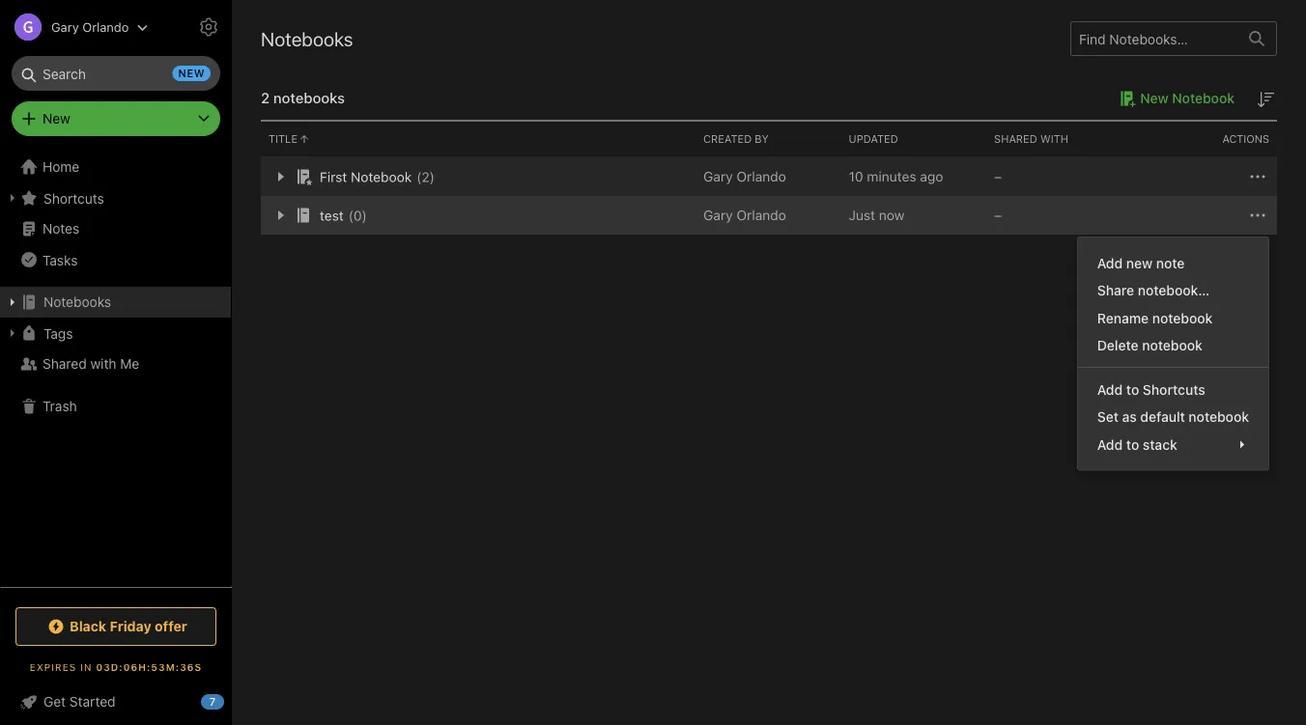 Task type: vqa. For each thing, say whether or not it's contained in the screenshot.
to inside the field
yes



Task type: locate. For each thing, give the bounding box(es) containing it.
set as default notebook link
[[1078, 403, 1269, 431]]

1 vertical spatial arrow image
[[269, 204, 292, 227]]

add for add new note
[[1098, 255, 1123, 271]]

set
[[1098, 409, 1119, 425]]

arrow image
[[269, 165, 292, 188], [269, 204, 292, 227]]

( down title button on the top
[[417, 169, 422, 185]]

Search text field
[[25, 56, 207, 91]]

0 vertical spatial new
[[1141, 90, 1169, 106]]

arrow image left test
[[269, 204, 292, 227]]

gary down first notebook row
[[704, 207, 733, 223]]

notebooks up tags
[[43, 294, 111, 310]]

title
[[269, 133, 298, 145]]

notebook up the actions button
[[1173, 90, 1235, 106]]

2 vertical spatial add
[[1098, 437, 1123, 453]]

notebook for first
[[351, 169, 412, 185]]

arrow image for first notebook
[[269, 165, 292, 188]]

more actions field up more actions icon
[[1247, 165, 1270, 188]]

minutes
[[867, 169, 917, 185]]

(
[[417, 169, 422, 185], [349, 208, 354, 223]]

new notebook
[[1141, 90, 1235, 106]]

1 vertical spatial notebook
[[351, 169, 412, 185]]

new inside button
[[1141, 90, 1169, 106]]

1 vertical spatial orlando
[[737, 169, 787, 185]]

0 vertical spatial 2
[[261, 89, 270, 106]]

row group containing gary orlando
[[261, 158, 1278, 235]]

new down settings icon
[[178, 67, 205, 80]]

1 to from the top
[[1127, 382, 1140, 398]]

03d:06h:53m:36s
[[96, 662, 202, 673]]

me
[[120, 356, 139, 372]]

with
[[90, 356, 116, 372]]

1 vertical spatial (
[[349, 208, 354, 223]]

new for new
[[43, 111, 70, 127]]

gary
[[51, 20, 79, 34], [704, 169, 733, 185], [704, 207, 733, 223]]

add up share
[[1098, 255, 1123, 271]]

1 vertical spatial new
[[1127, 255, 1153, 271]]

orlando down by in the top of the page
[[737, 169, 787, 185]]

1 horizontal spatial new
[[1127, 255, 1153, 271]]

more actions field for 10 minutes ago
[[1247, 165, 1270, 188]]

0 vertical spatial (
[[417, 169, 422, 185]]

add for add to shortcuts
[[1098, 382, 1123, 398]]

arrow image inside first notebook row
[[269, 165, 292, 188]]

0 vertical spatial arrow image
[[269, 165, 292, 188]]

shortcuts up notes
[[43, 190, 104, 206]]

to
[[1127, 382, 1140, 398], [1127, 437, 1140, 453]]

orlando down first notebook row
[[737, 207, 787, 223]]

gary orlando down the created by
[[704, 169, 787, 185]]

rename
[[1098, 310, 1149, 326]]

share
[[1098, 283, 1135, 299]]

1 horizontal spatial shortcuts
[[1143, 382, 1206, 398]]

1 vertical spatial 2
[[422, 169, 430, 185]]

0 horizontal spatial shortcuts
[[43, 190, 104, 206]]

2 down title button on the top
[[422, 169, 430, 185]]

7
[[209, 696, 216, 709]]

1 vertical spatial )
[[362, 208, 367, 223]]

note
[[1157, 255, 1185, 271]]

home link
[[0, 152, 232, 183]]

notebook up add to stack field on the right
[[1189, 409, 1250, 425]]

0 vertical spatial notebook
[[1173, 90, 1235, 106]]

10 minutes ago
[[849, 169, 944, 185]]

1 vertical spatial gary orlando
[[704, 169, 787, 185]]

orlando inside first notebook row
[[737, 169, 787, 185]]

test row
[[261, 196, 1278, 235]]

new
[[1141, 90, 1169, 106], [43, 111, 70, 127]]

orlando up search text box
[[82, 20, 129, 34]]

more actions image
[[1247, 204, 1270, 227]]

new button
[[12, 101, 220, 136]]

notebooks up notebooks
[[261, 27, 353, 50]]

1 horizontal spatial 2
[[422, 169, 430, 185]]

1 add from the top
[[1098, 255, 1123, 271]]

new down find notebooks… text box
[[1141, 90, 1169, 106]]

1 vertical spatial new
[[43, 111, 70, 127]]

orlando for first notebook ( 2 )
[[737, 169, 787, 185]]

gary inside the test row
[[704, 207, 733, 223]]

shared
[[994, 133, 1038, 145]]

) right test
[[362, 208, 367, 223]]

0 horizontal spatial notebooks
[[43, 294, 111, 310]]

1 vertical spatial notebooks
[[43, 294, 111, 310]]

gary orlando inside account field
[[51, 20, 129, 34]]

notebook up 0
[[351, 169, 412, 185]]

gary inside first notebook row
[[704, 169, 733, 185]]

) inside first notebook row
[[430, 169, 435, 185]]

add inside add to stack link
[[1098, 437, 1123, 453]]

new
[[178, 67, 205, 80], [1127, 255, 1153, 271]]

1 vertical spatial add
[[1098, 382, 1123, 398]]

first notebook ( 2 )
[[320, 169, 435, 185]]

click to collapse image
[[225, 690, 239, 713]]

to up as
[[1127, 382, 1140, 398]]

tree
[[0, 152, 232, 587]]

gary for test ( 0 )
[[704, 207, 733, 223]]

3 add from the top
[[1098, 437, 1123, 453]]

add to shortcuts link
[[1078, 376, 1269, 403]]

tree containing home
[[0, 152, 232, 587]]

notebook down rename notebook link
[[1143, 338, 1203, 354]]

created
[[704, 133, 752, 145]]

1 vertical spatial more actions field
[[1247, 204, 1270, 227]]

notebooks
[[273, 89, 345, 106]]

0 vertical spatial new
[[178, 67, 205, 80]]

more actions field inside the test row
[[1247, 204, 1270, 227]]

shortcuts up set as default notebook link
[[1143, 382, 1206, 398]]

1 more actions field from the top
[[1247, 165, 1270, 188]]

0 vertical spatial orlando
[[82, 20, 129, 34]]

notebook…
[[1138, 283, 1210, 299]]

add to shortcuts
[[1098, 382, 1206, 398]]

arrow image down title
[[269, 165, 292, 188]]

actions button
[[1132, 122, 1278, 157]]

offer
[[155, 619, 187, 635]]

0 vertical spatial )
[[430, 169, 435, 185]]

1 vertical spatial notebook
[[1143, 338, 1203, 354]]

settings image
[[197, 15, 220, 39]]

add inside add to shortcuts link
[[1098, 382, 1123, 398]]

more actions field down more actions image
[[1247, 204, 1270, 227]]

add
[[1098, 255, 1123, 271], [1098, 382, 1123, 398], [1098, 437, 1123, 453]]

2
[[261, 89, 270, 106], [422, 169, 430, 185]]

first notebook row
[[261, 158, 1278, 196]]

1 horizontal spatial )
[[430, 169, 435, 185]]

orlando inside account field
[[82, 20, 129, 34]]

1 horizontal spatial notebook
[[1173, 90, 1235, 106]]

0 vertical spatial shortcuts
[[43, 190, 104, 206]]

1 horizontal spatial notebooks
[[261, 27, 353, 50]]

)
[[430, 169, 435, 185], [362, 208, 367, 223]]

row group
[[261, 158, 1278, 235]]

1 vertical spatial gary
[[704, 169, 733, 185]]

notebook inside button
[[1173, 90, 1235, 106]]

new up home
[[43, 111, 70, 127]]

0 horizontal spatial )
[[362, 208, 367, 223]]

1 – from the top
[[994, 169, 1002, 185]]

shared with
[[994, 133, 1069, 145]]

0 vertical spatial add
[[1098, 255, 1123, 271]]

shared with button
[[987, 122, 1132, 157]]

add up set
[[1098, 382, 1123, 398]]

test ( 0 )
[[320, 208, 367, 223]]

set as default notebook
[[1098, 409, 1250, 425]]

0 vertical spatial gary orlando
[[51, 20, 129, 34]]

more actions image
[[1247, 165, 1270, 188]]

gary up search text box
[[51, 20, 79, 34]]

created by
[[704, 133, 769, 145]]

more actions field for just now
[[1247, 204, 1270, 227]]

2 arrow image from the top
[[269, 204, 292, 227]]

– for just now
[[994, 207, 1002, 223]]

add new note link
[[1078, 249, 1269, 277]]

Sort field
[[1254, 87, 1278, 111]]

title button
[[261, 122, 696, 157]]

0 horizontal spatial (
[[349, 208, 354, 223]]

get started
[[43, 694, 116, 710]]

notebooks link
[[0, 287, 231, 318]]

orlando for test ( 0 )
[[737, 207, 787, 223]]

2 more actions field from the top
[[1247, 204, 1270, 227]]

orlando
[[82, 20, 129, 34], [737, 169, 787, 185], [737, 207, 787, 223]]

–
[[994, 169, 1002, 185], [994, 207, 1002, 223]]

( right test
[[349, 208, 354, 223]]

1 horizontal spatial (
[[417, 169, 422, 185]]

add inside "add new note" link
[[1098, 255, 1123, 271]]

1 vertical spatial shortcuts
[[1143, 382, 1206, 398]]

0 vertical spatial to
[[1127, 382, 1140, 398]]

More actions field
[[1247, 165, 1270, 188], [1247, 204, 1270, 227]]

2 vertical spatial gary orlando
[[704, 207, 787, 223]]

0 horizontal spatial new
[[43, 111, 70, 127]]

Help and Learning task checklist field
[[0, 687, 232, 718]]

as
[[1123, 409, 1137, 425]]

0 vertical spatial –
[[994, 169, 1002, 185]]

new up share notebook…
[[1127, 255, 1153, 271]]

tags button
[[0, 318, 231, 349]]

1 vertical spatial –
[[994, 207, 1002, 223]]

more actions field inside first notebook row
[[1247, 165, 1270, 188]]

gary orlando down first notebook row
[[704, 207, 787, 223]]

gary orlando
[[51, 20, 129, 34], [704, 169, 787, 185], [704, 207, 787, 223]]

in
[[80, 662, 92, 673]]

to inside field
[[1127, 437, 1140, 453]]

gary orlando inside the test row
[[704, 207, 787, 223]]

actions
[[1223, 133, 1270, 145]]

trash
[[43, 399, 77, 415]]

notebook
[[1173, 90, 1235, 106], [351, 169, 412, 185]]

sort options image
[[1254, 88, 1278, 111]]

new for new notebook
[[1141, 90, 1169, 106]]

) inside the test row
[[362, 208, 367, 223]]

just now
[[849, 207, 905, 223]]

add down set
[[1098, 437, 1123, 453]]

to left the stack
[[1127, 437, 1140, 453]]

– inside first notebook row
[[994, 169, 1002, 185]]

0 horizontal spatial 2
[[261, 89, 270, 106]]

0 horizontal spatial new
[[178, 67, 205, 80]]

notebook inside row
[[351, 169, 412, 185]]

2 to from the top
[[1127, 437, 1140, 453]]

2 vertical spatial orlando
[[737, 207, 787, 223]]

gary orlando up search text box
[[51, 20, 129, 34]]

Account field
[[0, 8, 148, 46]]

– inside the test row
[[994, 207, 1002, 223]]

1 arrow image from the top
[[269, 165, 292, 188]]

share notebook… link
[[1078, 277, 1269, 304]]

gary down created
[[704, 169, 733, 185]]

notebook down notebook…
[[1153, 310, 1213, 326]]

0 horizontal spatial notebook
[[351, 169, 412, 185]]

0 vertical spatial notebooks
[[261, 27, 353, 50]]

0 vertical spatial gary
[[51, 20, 79, 34]]

orlando inside the test row
[[737, 207, 787, 223]]

2 – from the top
[[994, 207, 1002, 223]]

2 vertical spatial gary
[[704, 207, 733, 223]]

shortcuts inside "dropdown list" menu
[[1143, 382, 1206, 398]]

expires
[[30, 662, 77, 673]]

gary orlando inside first notebook row
[[704, 169, 787, 185]]

shortcuts
[[43, 190, 104, 206], [1143, 382, 1206, 398]]

shared with me link
[[0, 349, 231, 380]]

2 add from the top
[[1098, 382, 1123, 398]]

ago
[[920, 169, 944, 185]]

2 left notebooks
[[261, 89, 270, 106]]

dropdown list menu
[[1078, 249, 1269, 459]]

notebook
[[1153, 310, 1213, 326], [1143, 338, 1203, 354], [1189, 409, 1250, 425]]

) down title button on the top
[[430, 169, 435, 185]]

notebook inside 'link'
[[1143, 338, 1203, 354]]

notebooks element
[[232, 0, 1307, 726]]

just
[[849, 207, 876, 223]]

2 inside first notebook row
[[422, 169, 430, 185]]

0 vertical spatial notebook
[[1153, 310, 1213, 326]]

by
[[755, 133, 769, 145]]

notebooks
[[261, 27, 353, 50], [43, 294, 111, 310]]

new inside popup button
[[43, 111, 70, 127]]

get
[[43, 694, 66, 710]]

1 horizontal spatial new
[[1141, 90, 1169, 106]]

new search field
[[25, 56, 211, 91]]

0 vertical spatial more actions field
[[1247, 165, 1270, 188]]

1 vertical spatial to
[[1127, 437, 1140, 453]]



Task type: describe. For each thing, give the bounding box(es) containing it.
started
[[69, 694, 116, 710]]

stack
[[1143, 437, 1178, 453]]

gary orlando for test ( 0 )
[[704, 207, 787, 223]]

notes link
[[0, 214, 231, 245]]

new inside new search box
[[178, 67, 205, 80]]

notes
[[43, 221, 79, 237]]

trash link
[[0, 391, 231, 422]]

new inside "add new note" link
[[1127, 255, 1153, 271]]

expand notebooks image
[[5, 295, 20, 310]]

10
[[849, 169, 864, 185]]

to for stack
[[1127, 437, 1140, 453]]

expires in 03d:06h:53m:36s
[[30, 662, 202, 673]]

notebook for new
[[1173, 90, 1235, 106]]

tasks button
[[0, 245, 231, 275]]

to for shortcuts
[[1127, 382, 1140, 398]]

black friday offer button
[[15, 608, 216, 647]]

with
[[1041, 133, 1069, 145]]

0
[[354, 208, 362, 223]]

shared with me
[[43, 356, 139, 372]]

shortcuts inside button
[[43, 190, 104, 206]]

shared
[[43, 356, 87, 372]]

shortcuts button
[[0, 183, 231, 214]]

add to stack link
[[1078, 431, 1269, 459]]

created by button
[[696, 122, 841, 157]]

gary inside account field
[[51, 20, 79, 34]]

gary for first notebook ( 2 )
[[704, 169, 733, 185]]

notebook for rename notebook
[[1153, 310, 1213, 326]]

2 vertical spatial notebook
[[1189, 409, 1250, 425]]

rename notebook link
[[1078, 304, 1269, 332]]

friday
[[110, 619, 151, 635]]

black friday offer
[[70, 619, 187, 635]]

gary orlando for first notebook ( 2 )
[[704, 169, 787, 185]]

arrow image for test
[[269, 204, 292, 227]]

expand tags image
[[5, 326, 20, 341]]

tags
[[43, 325, 73, 341]]

black
[[70, 619, 106, 635]]

delete notebook link
[[1078, 332, 1269, 360]]

now
[[879, 207, 905, 223]]

rename notebook
[[1098, 310, 1213, 326]]

Find Notebooks… text field
[[1072, 23, 1238, 54]]

default
[[1141, 409, 1186, 425]]

test
[[320, 208, 344, 223]]

tasks
[[43, 252, 78, 268]]

delete notebook
[[1098, 338, 1203, 354]]

updated button
[[841, 122, 987, 157]]

add for add to stack
[[1098, 437, 1123, 453]]

– for 10 minutes ago
[[994, 169, 1002, 185]]

share notebook…
[[1098, 283, 1210, 299]]

first
[[320, 169, 347, 185]]

( inside first notebook row
[[417, 169, 422, 185]]

delete
[[1098, 338, 1139, 354]]

( inside the test row
[[349, 208, 354, 223]]

notebook for delete notebook
[[1143, 338, 1203, 354]]

Add to stack field
[[1078, 431, 1269, 459]]

new notebook button
[[1114, 87, 1235, 110]]

2 notebooks
[[261, 89, 345, 106]]

add to stack
[[1098, 437, 1178, 453]]

updated
[[849, 133, 899, 145]]

home
[[43, 159, 79, 175]]

add new note
[[1098, 255, 1185, 271]]

row group inside notebooks element
[[261, 158, 1278, 235]]



